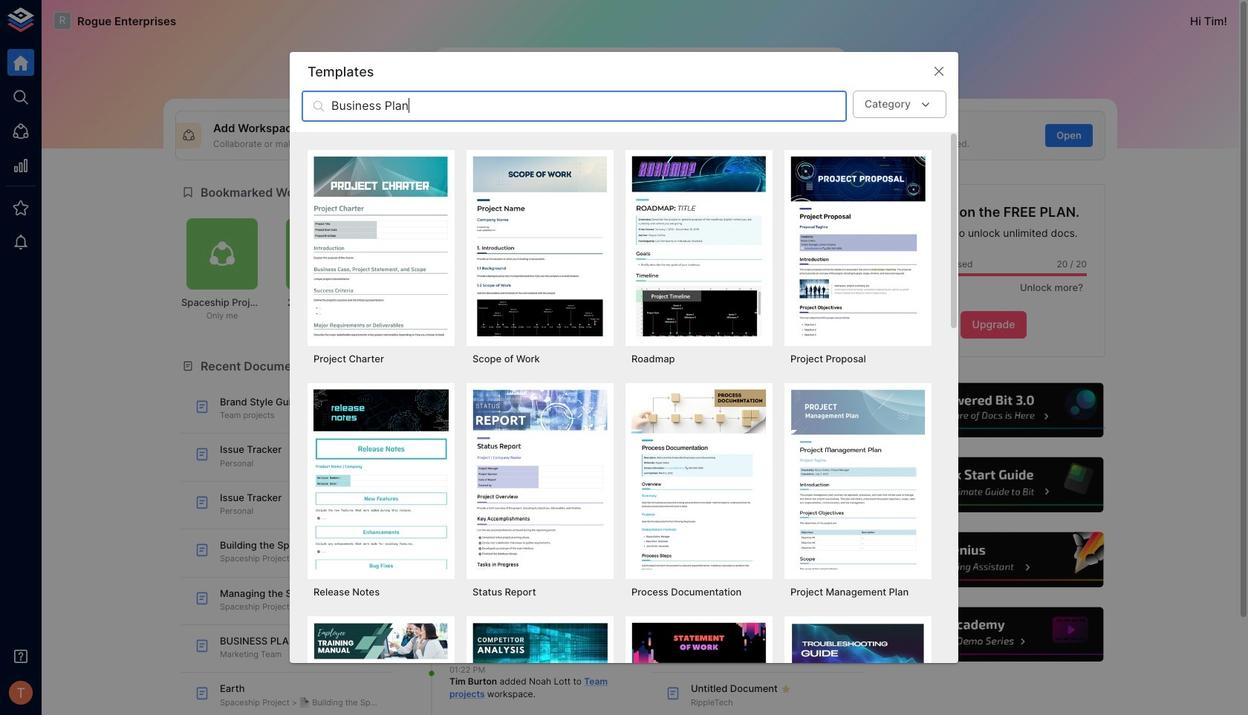 Task type: locate. For each thing, give the bounding box(es) containing it.
3 help image from the top
[[882, 531, 1106, 590]]

project charter image
[[314, 156, 449, 337]]

help image
[[882, 381, 1106, 440], [882, 456, 1106, 515], [882, 531, 1106, 590], [882, 606, 1106, 665]]

dialog
[[290, 52, 959, 716]]

release notes image
[[314, 390, 449, 570]]

troubleshooting guide image
[[791, 623, 926, 716]]

statement of work image
[[632, 623, 767, 716]]

project management plan image
[[791, 390, 926, 570]]

4 help image from the top
[[882, 606, 1106, 665]]

process documentation image
[[632, 390, 767, 570]]

project proposal image
[[791, 156, 926, 337]]

1 help image from the top
[[882, 381, 1106, 440]]



Task type: describe. For each thing, give the bounding box(es) containing it.
scope of work image
[[473, 156, 608, 337]]

roadmap image
[[632, 156, 767, 337]]

status report image
[[473, 390, 608, 570]]

competitor research report image
[[473, 623, 608, 716]]

Search Templates... text field
[[331, 91, 847, 122]]

employee training manual image
[[314, 623, 449, 716]]

2 help image from the top
[[882, 456, 1106, 515]]



